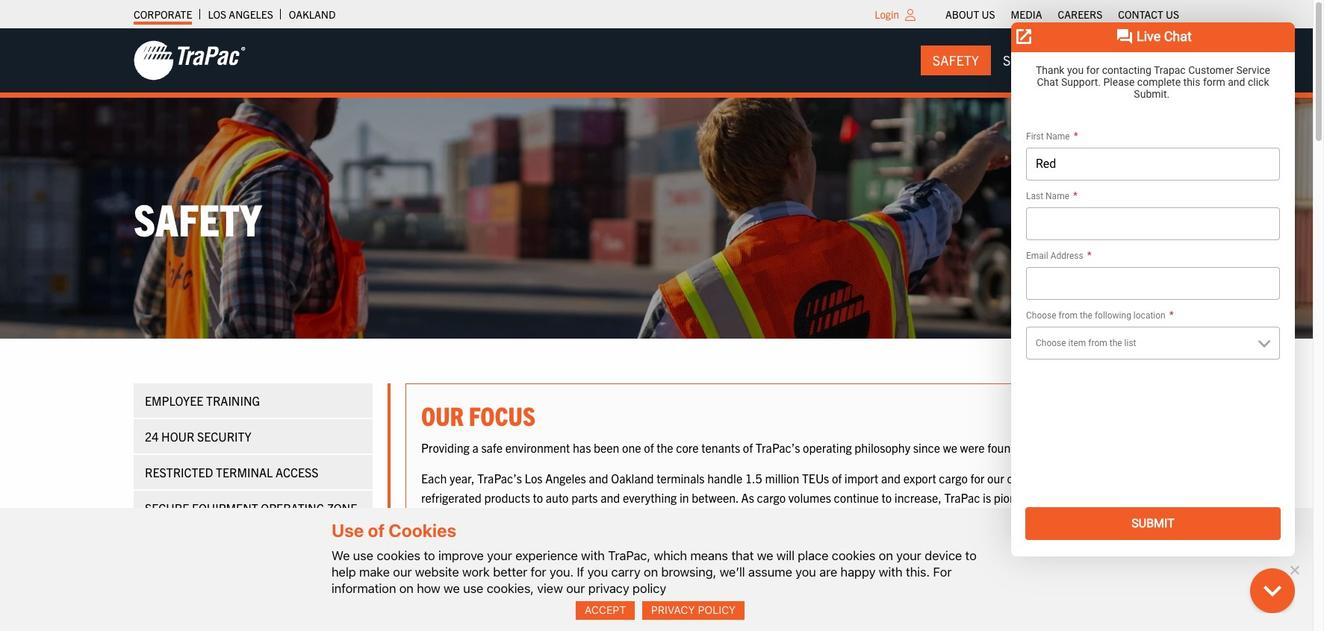 Task type: describe. For each thing, give the bounding box(es) containing it.
been
[[594, 440, 620, 455]]

and left export
[[881, 471, 901, 486]]

how
[[417, 582, 441, 597]]

is
[[983, 491, 991, 506]]

year,
[[450, 471, 475, 486]]

restricted terminal access link
[[134, 456, 373, 490]]

from
[[1109, 471, 1133, 486]]

menu bar containing safety
[[921, 45, 1191, 76]]

about us link
[[946, 4, 995, 25]]

ago.
[[1135, 440, 1157, 455]]

pioneering
[[994, 491, 1049, 506]]

2 cookies from the left
[[832, 549, 876, 564]]

sustainability
[[1079, 52, 1180, 69]]

use of cookies we use cookies to improve your experience with trapac, which means that we will place cookies on your device to help make our website work better for you. if you carry on browsing, we'll assume you are happy with this. for information on how we use cookies, view our privacy policy
[[332, 521, 977, 597]]

we
[[332, 549, 350, 564]]

hour
[[161, 430, 194, 445]]

our
[[421, 400, 464, 432]]

help
[[332, 565, 356, 580]]

number
[[727, 529, 767, 544]]

us for contact us
[[1166, 7, 1180, 21]]

for inside "each year, trapac's los angeles and oakland terminals handle 1.5 million teus of import and export cargo for our customers, ranging from refrigerated products to auto parts and everything in between. as cargo volumes continue to increase, trapac is pioneering innovation that will enable us to continue moving cargo through our terminals quickly and safely. in order to ensure the safe transport of our customers' cargo as it enters and leaves our terminals, trapac has implemented a number of technologies and policies."
[[971, 471, 985, 486]]

privacy
[[588, 582, 630, 597]]

that inside use of cookies we use cookies to improve your experience with trapac, which means that we will place cookies on your device to help make our website work better for you. if you carry on browsing, we'll assume you are happy with this. for information on how we use cookies, view our privacy policy
[[732, 549, 754, 564]]

and left safely.
[[759, 510, 778, 525]]

to up the website
[[424, 549, 435, 564]]

we'll
[[720, 565, 745, 580]]

about us
[[946, 7, 995, 21]]

angeles inside "each year, trapac's los angeles and oakland terminals handle 1.5 million teus of import and export cargo for our customers, ranging from refrigerated products to auto parts and everything in between. as cargo volumes continue to increase, trapac is pioneering innovation that will enable us to continue moving cargo through our terminals quickly and safely. in order to ensure the safe transport of our customers' cargo as it enters and leaves our terminals, trapac has implemented a number of technologies and policies."
[[545, 471, 586, 486]]

menu bar containing about us
[[938, 4, 1187, 25]]

1 vertical spatial use
[[463, 582, 484, 597]]

trapac's inside "each year, trapac's los angeles and oakland terminals handle 1.5 million teus of import and export cargo for our customers, ranging from refrigerated products to auto parts and everything in between. as cargo volumes continue to increase, trapac is pioneering innovation that will enable us to continue moving cargo through our terminals quickly and safely. in order to ensure the safe transport of our customers' cargo as it enters and leaves our terminals, trapac has implemented a number of technologies and policies."
[[478, 471, 522, 486]]

use
[[332, 521, 364, 542]]

of right tenants
[[743, 440, 753, 455]]

and down order
[[850, 529, 870, 544]]

website
[[415, 565, 459, 580]]

to right device
[[966, 549, 977, 564]]

our right 'leaves'
[[514, 529, 531, 544]]

core
[[676, 440, 699, 455]]

our focus
[[421, 400, 536, 432]]

1 horizontal spatial on
[[644, 565, 658, 580]]

environment
[[506, 440, 570, 455]]

contact us link
[[1118, 4, 1180, 25]]

safe inside "each year, trapac's los angeles and oakland terminals handle 1.5 million teus of import and export cargo for our customers, ranging from refrigerated products to auto parts and everything in between. as cargo volumes continue to increase, trapac is pioneering innovation that will enable us to continue moving cargo through our terminals quickly and safely. in order to ensure the safe transport of our customers' cargo as it enters and leaves our terminals, trapac has implemented a number of technologies and policies."
[[929, 510, 951, 525]]

0 horizontal spatial continue
[[486, 510, 531, 525]]

to up 'ensure'
[[882, 491, 892, 506]]

0 vertical spatial terminals
[[657, 471, 705, 486]]

1.5
[[745, 471, 763, 486]]

since
[[913, 440, 941, 455]]

1 vertical spatial with
[[879, 565, 903, 580]]

media
[[1011, 7, 1042, 21]]

our right at
[[846, 560, 872, 589]]

it
[[1142, 510, 1148, 525]]

0 horizontal spatial safety
[[134, 191, 262, 246]]

safety menu item
[[921, 45, 991, 76]]

1 you from the left
[[588, 565, 608, 580]]

founded
[[988, 440, 1031, 455]]

implemented
[[647, 529, 715, 544]]

policies.
[[873, 529, 915, 544]]

will inside use of cookies we use cookies to improve your experience with trapac, which means that we will place cookies on your device to help make our website work better for you. if you carry on browsing, we'll assume you are happy with this. for information on how we use cookies, view our privacy policy
[[777, 549, 795, 564]]

accept
[[585, 605, 626, 617]]

for
[[933, 565, 952, 580]]

scanning
[[274, 573, 333, 588]]

will inside "each year, trapac's los angeles and oakland terminals handle 1.5 million teus of import and export cargo for our customers, ranging from refrigerated products to auto parts and everything in between. as cargo volumes continue to increase, trapac is pioneering innovation that will enable us to continue moving cargo through our terminals quickly and safely. in order to ensure the safe transport of our customers' cargo as it enters and leaves our terminals, trapac has implemented a number of technologies and policies."
[[1131, 491, 1148, 506]]

contact
[[1118, 7, 1164, 21]]

integrated
[[145, 573, 214, 588]]

parts
[[572, 491, 598, 506]]

this.
[[906, 565, 930, 580]]

accept link
[[576, 602, 635, 621]]

cookies
[[389, 521, 457, 542]]

assume
[[749, 565, 793, 580]]

everything
[[623, 491, 677, 506]]

volumes
[[789, 491, 831, 506]]

los angeles link
[[208, 4, 273, 25]]

1 horizontal spatial trapac
[[945, 491, 980, 506]]

privacy policy
[[651, 605, 736, 617]]

as inside "each year, trapac's los angeles and oakland terminals handle 1.5 million teus of import and export cargo for our customers, ranging from refrigerated products to auto parts and everything in between. as cargo volumes continue to increase, trapac is pioneering innovation that will enable us to continue moving cargo through our terminals quickly and safely. in order to ensure the safe transport of our customers' cargo as it enters and leaves our terminals, trapac has implemented a number of technologies and policies."
[[741, 491, 754, 506]]

1 horizontal spatial continue
[[834, 491, 879, 506]]

which
[[654, 549, 687, 564]]

corporate image
[[134, 40, 246, 81]]

we up assume
[[757, 549, 773, 564]]

safe cargo pick up & delivery link
[[134, 528, 373, 562]]

2 you from the left
[[796, 565, 816, 580]]

login
[[875, 7, 899, 21]]

0 vertical spatial with
[[581, 549, 605, 564]]

million
[[765, 471, 800, 486]]

privacy policy link
[[643, 602, 745, 621]]

policy
[[698, 605, 736, 617]]

30
[[1089, 440, 1102, 455]]

means
[[691, 549, 728, 564]]

1 vertical spatial as
[[421, 560, 442, 589]]

0 vertical spatial on
[[879, 549, 893, 564]]

better
[[493, 565, 528, 580]]

operating
[[261, 502, 324, 516]]

were
[[960, 440, 985, 455]]

and down us
[[456, 529, 476, 544]]

a inside "each year, trapac's los angeles and oakland terminals handle 1.5 million teus of import and export cargo for our customers, ranging from refrigerated products to auto parts and everything in between. as cargo volumes continue to increase, trapac is pioneering innovation that will enable us to continue moving cargo through our terminals quickly and safely. in order to ensure the safe transport of our customers' cargo as it enters and leaves our terminals, trapac has implemented a number of technologies and policies."
[[718, 529, 724, 544]]

new
[[545, 560, 578, 589]]

los angeles
[[208, 7, 273, 21]]

of right one
[[644, 440, 654, 455]]

our down everything
[[649, 510, 666, 525]]

to right order
[[859, 510, 869, 525]]

safe cargo pick up & delivery
[[145, 537, 328, 552]]

access
[[276, 466, 319, 481]]

integrated customs scanning link
[[134, 564, 373, 598]]

browsing,
[[661, 565, 717, 580]]

cookies,
[[487, 582, 534, 597]]

secure
[[145, 502, 189, 516]]

has inside "each year, trapac's los angeles and oakland terminals handle 1.5 million teus of import and export cargo for our customers, ranging from refrigerated products to auto parts and everything in between. as cargo volumes continue to increase, trapac is pioneering innovation that will enable us to continue moving cargo through our terminals quickly and safely. in order to ensure the safe transport of our customers' cargo as it enters and leaves our terminals, trapac has implemented a number of technologies and policies."
[[626, 529, 644, 544]]

our up 'is'
[[988, 471, 1005, 486]]

0 horizontal spatial trapac
[[588, 529, 623, 544]]

1 horizontal spatial trapac's
[[756, 440, 800, 455]]

light image
[[905, 9, 916, 21]]

customs
[[217, 573, 271, 588]]

0 vertical spatial los
[[208, 7, 226, 21]]

products
[[484, 491, 530, 506]]

safety inside menu item
[[933, 52, 979, 69]]

trapac,
[[608, 549, 651, 564]]



Task type: vqa. For each thing, say whether or not it's contained in the screenshot.
idle
no



Task type: locate. For each thing, give the bounding box(es) containing it.
1 horizontal spatial for
[[971, 471, 985, 486]]

will up it
[[1131, 491, 1148, 506]]

our down if
[[566, 582, 585, 597]]

2 us from the left
[[1166, 7, 1180, 21]]

and up policy
[[698, 560, 728, 589]]

0 horizontal spatial has
[[573, 440, 591, 455]]

ranging
[[1067, 471, 1106, 486]]

24 hour security
[[145, 430, 251, 445]]

terminals down core
[[657, 471, 705, 486]]

on down policies.
[[879, 549, 893, 564]]

safety link
[[921, 45, 991, 76]]

in inside "each year, trapac's los angeles and oakland terminals handle 1.5 million teus of import and export cargo for our customers, ranging from refrigerated products to auto parts and everything in between. as cargo volumes continue to increase, trapac is pioneering innovation that will enable us to continue moving cargo through our terminals quickly and safely. in order to ensure the safe transport of our customers' cargo as it enters and leaves our terminals, trapac has implemented a number of technologies and policies."
[[680, 491, 689, 506]]

1 horizontal spatial los
[[525, 471, 543, 486]]

cargo right export
[[939, 471, 968, 486]]

the inside "each year, trapac's los angeles and oakland terminals handle 1.5 million teus of import and export cargo for our customers, ranging from refrigerated products to auto parts and everything in between. as cargo volumes continue to increase, trapac is pioneering innovation that will enable us to continue moving cargo through our terminals quickly and safely. in order to ensure the safe transport of our customers' cargo as it enters and leaves our terminals, trapac has implemented a number of technologies and policies."
[[910, 510, 926, 525]]

0 horizontal spatial safe
[[481, 440, 503, 455]]

1 vertical spatial continue
[[486, 510, 531, 525]]

invest
[[473, 560, 521, 589]]

restricted terminal access
[[145, 466, 319, 481]]

with left this.
[[879, 565, 903, 580]]

we right the "how"
[[446, 560, 469, 589]]

ways
[[1061, 560, 1102, 589]]

1 vertical spatial in
[[526, 560, 540, 589]]

1 horizontal spatial use
[[463, 582, 484, 597]]

1 horizontal spatial a
[[718, 529, 724, 544]]

0 vertical spatial for
[[971, 471, 985, 486]]

1 your from the left
[[487, 549, 512, 564]]

1 horizontal spatial safe
[[929, 510, 951, 525]]

continue down products
[[486, 510, 531, 525]]

2 your from the left
[[897, 549, 922, 564]]

1 vertical spatial terminals
[[668, 510, 717, 525]]

0 horizontal spatial cookies
[[377, 549, 421, 564]]

1 vertical spatial will
[[777, 549, 795, 564]]

handle
[[708, 471, 743, 486]]

providing
[[421, 440, 470, 455]]

1 vertical spatial that
[[732, 549, 754, 564]]

to right us
[[473, 510, 484, 525]]

0 vertical spatial use
[[353, 549, 374, 564]]

if
[[577, 565, 584, 580]]

to
[[533, 491, 543, 506], [882, 491, 892, 506], [473, 510, 484, 525], [859, 510, 869, 525], [424, 549, 435, 564], [966, 549, 977, 564]]

0 vertical spatial that
[[1108, 491, 1128, 506]]

corporate link
[[134, 4, 192, 25]]

service link
[[991, 45, 1067, 76]]

1 vertical spatial angeles
[[545, 471, 586, 486]]

terminals, inside "each year, trapac's los angeles and oakland terminals handle 1.5 million teus of import and export cargo for our customers, ranging from refrigerated products to auto parts and everything in between. as cargo volumes continue to increase, trapac is pioneering innovation that will enable us to continue moving cargo through our terminals quickly and safely. in order to ensure the safe transport of our customers' cargo as it enters and leaves our terminals, trapac has implemented a number of technologies and policies."
[[533, 529, 585, 544]]

careers
[[1058, 7, 1103, 21]]

0 vertical spatial terminals,
[[533, 529, 585, 544]]

you down the place
[[796, 565, 816, 580]]

0 horizontal spatial on
[[399, 582, 414, 597]]

technologies
[[782, 529, 848, 544]]

&
[[264, 537, 272, 552]]

0 vertical spatial safety
[[933, 52, 979, 69]]

will up assume
[[777, 549, 795, 564]]

0 horizontal spatial your
[[487, 549, 512, 564]]

0 horizontal spatial a
[[472, 440, 479, 455]]

cargo down parts
[[574, 510, 603, 525]]

our down pioneering
[[1016, 510, 1033, 525]]

enable
[[421, 510, 456, 525]]

use
[[353, 549, 374, 564], [463, 582, 484, 597]]

in
[[816, 510, 826, 525]]

1 vertical spatial oakland
[[611, 471, 654, 486]]

menu bar down careers link
[[921, 45, 1191, 76]]

of inside use of cookies we use cookies to improve your experience with trapac, which means that we will place cookies on your device to help make our website work better for you. if you carry on browsing, we'll assume you are happy with this. for information on how we use cookies, view our privacy policy
[[368, 521, 385, 542]]

no image
[[1287, 563, 1302, 578]]

terminals, down "moving" at left bottom
[[533, 529, 585, 544]]

los up corporate image on the top left of the page
[[208, 7, 226, 21]]

los down environment in the bottom left of the page
[[525, 471, 543, 486]]

0 horizontal spatial as
[[421, 560, 442, 589]]

oakland inside "each year, trapac's los angeles and oakland terminals handle 1.5 million teus of import and export cargo for our customers, ranging from refrigerated products to auto parts and everything in between. as cargo volumes continue to increase, trapac is pioneering innovation that will enable us to continue moving cargo through our terminals quickly and safely. in order to ensure the safe transport of our customers' cargo as it enters and leaves our terminals, trapac has implemented a number of technologies and policies."
[[611, 471, 654, 486]]

for inside use of cookies we use cookies to improve your experience with trapac, which means that we will place cookies on your device to help make our website work better for you. if you carry on browsing, we'll assume you are happy with this. for information on how we use cookies, view our privacy policy
[[531, 565, 546, 580]]

0 vertical spatial will
[[1131, 491, 1148, 506]]

has up trapac,
[[626, 529, 644, 544]]

0 horizontal spatial you
[[588, 565, 608, 580]]

1 horizontal spatial has
[[626, 529, 644, 544]]

0 vertical spatial angeles
[[229, 7, 273, 21]]

oakland
[[289, 7, 336, 21], [611, 471, 654, 486]]

safe
[[145, 537, 173, 552]]

1 vertical spatial on
[[644, 565, 658, 580]]

of right 'number'
[[770, 529, 780, 544]]

1 horizontal spatial your
[[897, 549, 922, 564]]

terminals, down policies.
[[877, 560, 958, 589]]

employee training link
[[134, 384, 373, 419]]

us right about
[[982, 7, 995, 21]]

1 horizontal spatial us
[[1166, 7, 1180, 21]]

work
[[462, 565, 490, 580]]

trapac's
[[756, 440, 800, 455], [478, 471, 522, 486]]

are
[[820, 565, 838, 580]]

0 vertical spatial oakland
[[289, 7, 336, 21]]

between.
[[692, 491, 739, 506]]

cookies up the make
[[377, 549, 421, 564]]

in left 'new'
[[526, 560, 540, 589]]

as down 1.5
[[741, 491, 754, 506]]

angeles up auto
[[545, 471, 586, 486]]

1 horizontal spatial will
[[1131, 491, 1148, 506]]

we down the website
[[444, 582, 460, 597]]

service
[[1003, 52, 1055, 69]]

cargo down million
[[757, 491, 786, 506]]

0 vertical spatial menu bar
[[938, 4, 1187, 25]]

has
[[573, 440, 591, 455], [626, 529, 644, 544]]

examine
[[989, 560, 1057, 589]]

1 vertical spatial for
[[531, 565, 546, 580]]

safe down the increase,
[[929, 510, 951, 525]]

login link
[[875, 7, 899, 21]]

0 horizontal spatial in
[[526, 560, 540, 589]]

0 vertical spatial trapac
[[945, 491, 980, 506]]

employee
[[145, 394, 203, 409]]

2 horizontal spatial on
[[879, 549, 893, 564]]

trapac's up products
[[478, 471, 522, 486]]

1 horizontal spatial as
[[741, 491, 754, 506]]

secure equipment operating zone
[[145, 502, 357, 516]]

place
[[798, 549, 829, 564]]

use up the make
[[353, 549, 374, 564]]

on up policy
[[644, 565, 658, 580]]

of down pioneering
[[1003, 510, 1013, 525]]

a
[[472, 440, 479, 455], [718, 529, 724, 544]]

to left auto
[[533, 491, 543, 506]]

improve
[[438, 549, 484, 564]]

terminals,
[[533, 529, 585, 544], [877, 560, 958, 589]]

contact us
[[1118, 7, 1180, 21]]

each year, trapac's los angeles and oakland terminals handle 1.5 million teus of import and export cargo for our customers, ranging from refrigerated products to auto parts and everything in between. as cargo volumes continue to increase, trapac is pioneering innovation that will enable us to continue moving cargo through our terminals quickly and safely. in order to ensure the safe transport of our customers' cargo as it enters and leaves our terminals, trapac has implemented a number of technologies and policies.
[[421, 471, 1148, 544]]

information
[[332, 582, 396, 597]]

trapac up transport
[[945, 491, 980, 506]]

a up means
[[718, 529, 724, 544]]

safely.
[[781, 510, 813, 525]]

1 horizontal spatial that
[[1108, 491, 1128, 506]]

1 us from the left
[[982, 7, 995, 21]]

0 horizontal spatial oakland
[[289, 7, 336, 21]]

trapac
[[945, 491, 980, 506], [588, 529, 623, 544]]

providing a safe environment has been one of the core tenants of trapac's operating philosophy since we were founded more than 30 years ago.
[[421, 440, 1157, 455]]

1 horizontal spatial you
[[796, 565, 816, 580]]

we right for
[[962, 560, 985, 589]]

0 horizontal spatial will
[[777, 549, 795, 564]]

us for about us
[[982, 7, 995, 21]]

angeles left oakland link
[[229, 7, 273, 21]]

of
[[644, 440, 654, 455], [743, 440, 753, 455], [832, 471, 842, 486], [1003, 510, 1013, 525], [368, 521, 385, 542], [770, 529, 780, 544]]

oakland right los angeles
[[289, 7, 336, 21]]

and up parts
[[589, 471, 609, 486]]

0 vertical spatial as
[[741, 491, 754, 506]]

in left between.
[[680, 491, 689, 506]]

tenants
[[702, 440, 740, 455]]

terminals
[[657, 471, 705, 486], [668, 510, 717, 525]]

auto
[[546, 491, 569, 506]]

us right the contact
[[1166, 7, 1180, 21]]

1 vertical spatial safety
[[134, 191, 262, 246]]

menu bar up the service
[[938, 4, 1187, 25]]

0 horizontal spatial the
[[657, 440, 674, 455]]

cargo left as
[[1096, 510, 1125, 525]]

use down the work
[[463, 582, 484, 597]]

1 horizontal spatial safety
[[933, 52, 979, 69]]

infrastructure
[[582, 560, 693, 589]]

teus
[[802, 471, 829, 486]]

media link
[[1011, 4, 1042, 25]]

24
[[145, 430, 159, 445]]

moving
[[534, 510, 571, 525]]

1 horizontal spatial the
[[910, 510, 926, 525]]

enters
[[421, 529, 454, 544]]

has left been
[[573, 440, 591, 455]]

at
[[826, 560, 841, 589]]

in
[[680, 491, 689, 506], [526, 560, 540, 589]]

make
[[359, 565, 390, 580]]

1 vertical spatial has
[[626, 529, 644, 544]]

that up the 'we'll'
[[732, 549, 754, 564]]

refrigerated
[[421, 491, 482, 506]]

0 vertical spatial safe
[[481, 440, 503, 455]]

your up this.
[[897, 549, 922, 564]]

0 horizontal spatial terminals,
[[533, 529, 585, 544]]

import
[[845, 471, 879, 486]]

2 vertical spatial on
[[399, 582, 414, 597]]

0 horizontal spatial with
[[581, 549, 605, 564]]

for down experience
[[531, 565, 546, 580]]

0 vertical spatial the
[[657, 440, 674, 455]]

as we invest in new infrastructure and technology at our terminals, we examine ways to:
[[421, 560, 1128, 589]]

0 vertical spatial continue
[[834, 491, 879, 506]]

0 vertical spatial trapac's
[[756, 440, 800, 455]]

with up if
[[581, 549, 605, 564]]

a right providing
[[472, 440, 479, 455]]

the left core
[[657, 440, 674, 455]]

employee training
[[145, 394, 260, 409]]

secure equipment operating zone link
[[134, 492, 373, 526]]

and up through
[[601, 491, 620, 506]]

0 horizontal spatial trapac's
[[478, 471, 522, 486]]

each
[[421, 471, 447, 486]]

privacy
[[651, 605, 695, 617]]

years
[[1105, 440, 1132, 455]]

up
[[246, 537, 262, 552]]

as
[[1127, 510, 1139, 525]]

0 vertical spatial in
[[680, 491, 689, 506]]

of right teus
[[832, 471, 842, 486]]

you right if
[[588, 565, 608, 580]]

of right "use"
[[368, 521, 385, 542]]

for up 'is'
[[971, 471, 985, 486]]

1 vertical spatial trapac
[[588, 529, 623, 544]]

1 vertical spatial the
[[910, 510, 926, 525]]

our right the make
[[393, 565, 412, 580]]

1 vertical spatial los
[[525, 471, 543, 486]]

cookies up happy
[[832, 549, 876, 564]]

one
[[622, 440, 641, 455]]

safe down focus
[[481, 440, 503, 455]]

oakland up everything
[[611, 471, 654, 486]]

customers,
[[1007, 471, 1065, 486]]

we left were
[[943, 440, 958, 455]]

0 vertical spatial a
[[472, 440, 479, 455]]

1 horizontal spatial terminals,
[[877, 560, 958, 589]]

terminals up implemented
[[668, 510, 717, 525]]

customers'
[[1036, 510, 1093, 525]]

0 horizontal spatial los
[[208, 7, 226, 21]]

trapac's up million
[[756, 440, 800, 455]]

0 horizontal spatial for
[[531, 565, 546, 580]]

that inside "each year, trapac's los angeles and oakland terminals handle 1.5 million teus of import and export cargo for our customers, ranging from refrigerated products to auto parts and everything in between. as cargo volumes continue to increase, trapac is pioneering innovation that will enable us to continue moving cargo through our terminals quickly and safely. in order to ensure the safe transport of our customers' cargo as it enters and leaves our terminals, trapac has implemented a number of technologies and policies."
[[1108, 491, 1128, 506]]

your up better
[[487, 549, 512, 564]]

with
[[581, 549, 605, 564], [879, 565, 903, 580]]

1 vertical spatial menu bar
[[921, 45, 1191, 76]]

1 cookies from the left
[[377, 549, 421, 564]]

continue
[[834, 491, 879, 506], [486, 510, 531, 525]]

1 horizontal spatial oakland
[[611, 471, 654, 486]]

1 horizontal spatial with
[[879, 565, 903, 580]]

0 horizontal spatial us
[[982, 7, 995, 21]]

zone
[[327, 502, 357, 516]]

terminal
[[216, 466, 273, 481]]

1 vertical spatial trapac's
[[478, 471, 522, 486]]

0 horizontal spatial use
[[353, 549, 374, 564]]

0 horizontal spatial angeles
[[229, 7, 273, 21]]

focus
[[469, 400, 536, 432]]

safety
[[933, 52, 979, 69], [134, 191, 262, 246]]

1 vertical spatial safe
[[929, 510, 951, 525]]

order
[[829, 510, 856, 525]]

continue down "import"
[[834, 491, 879, 506]]

1 horizontal spatial in
[[680, 491, 689, 506]]

1 horizontal spatial angeles
[[545, 471, 586, 486]]

on left the "how"
[[399, 582, 414, 597]]

0 horizontal spatial that
[[732, 549, 754, 564]]

los inside "each year, trapac's los angeles and oakland terminals handle 1.5 million teus of import and export cargo for our customers, ranging from refrigerated products to auto parts and everything in between. as cargo volumes continue to increase, trapac is pioneering innovation that will enable us to continue moving cargo through our terminals quickly and safely. in order to ensure the safe transport of our customers' cargo as it enters and leaves our terminals, trapac has implemented a number of technologies and policies."
[[525, 471, 543, 486]]

happy
[[841, 565, 876, 580]]

security
[[197, 430, 251, 445]]

that down the from
[[1108, 491, 1128, 506]]

and
[[589, 471, 609, 486], [881, 471, 901, 486], [601, 491, 620, 506], [759, 510, 778, 525], [456, 529, 476, 544], [850, 529, 870, 544], [698, 560, 728, 589]]

1 vertical spatial a
[[718, 529, 724, 544]]

careers link
[[1058, 4, 1103, 25]]

trapac down through
[[588, 529, 623, 544]]

transport
[[953, 510, 1001, 525]]

delivery
[[275, 537, 328, 552]]

1 horizontal spatial cookies
[[832, 549, 876, 564]]

us
[[459, 510, 471, 525]]

the down the increase,
[[910, 510, 926, 525]]

to:
[[1106, 560, 1128, 589]]

as down enters
[[421, 560, 442, 589]]

will
[[1131, 491, 1148, 506], [777, 549, 795, 564]]

0 vertical spatial has
[[573, 440, 591, 455]]

integrated customs scanning
[[145, 573, 333, 588]]

policy
[[633, 582, 666, 597]]

menu bar
[[938, 4, 1187, 25], [921, 45, 1191, 76]]

1 vertical spatial terminals,
[[877, 560, 958, 589]]



